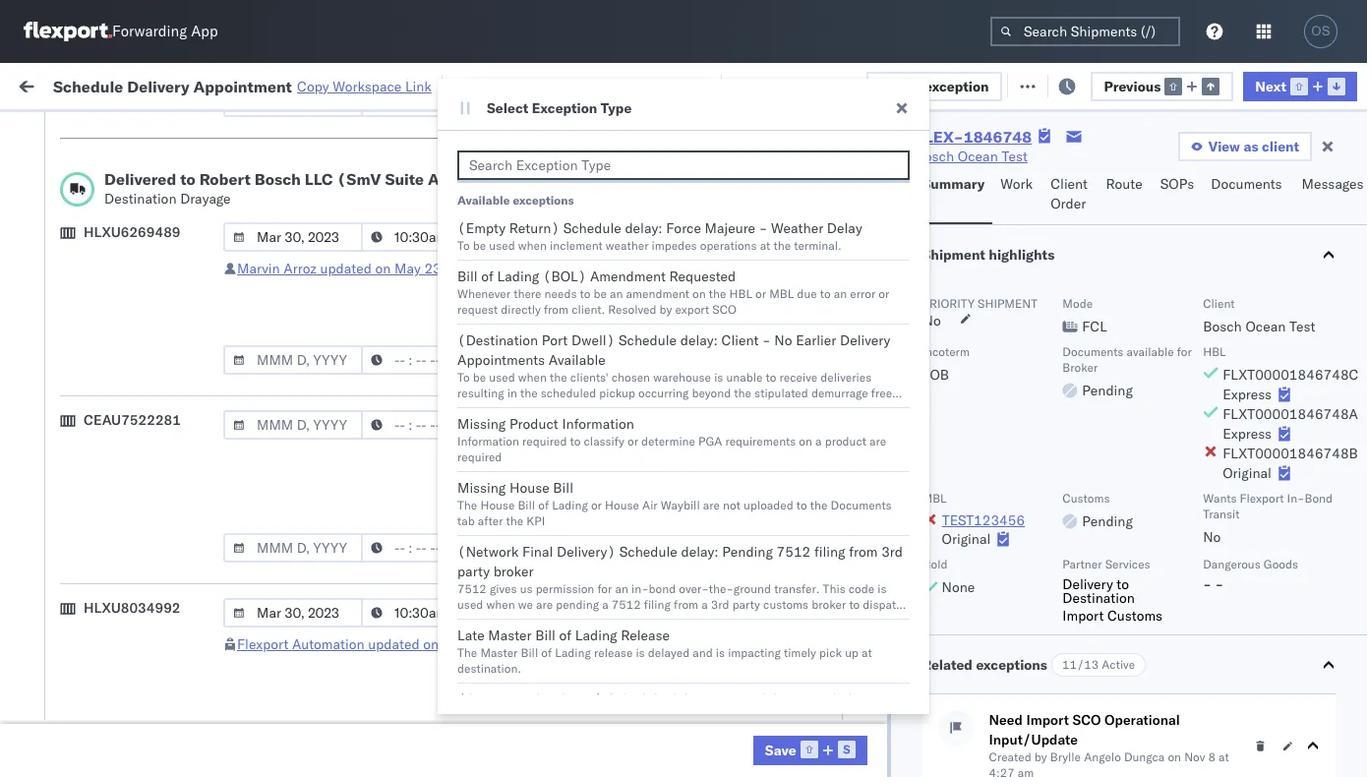 Task type: describe. For each thing, give the bounding box(es) containing it.
to inside missing house bill the house bill of lading or house air waybill are not uploaded to the documents tab after the kpi
[[797, 498, 807, 513]]

available
[[1127, 344, 1174, 359]]

1 schedule pickup from los angeles, ca from the top
[[45, 230, 265, 267]]

delivery inside partner services delivery to destination import customs
[[1063, 575, 1113, 593]]

when inside (empty return) schedule delay: force majeure -  weather delay to be used when inclement weather impedes operations at the terminal.
[[518, 238, 547, 253]]

whenever
[[457, 286, 511, 301]]

schedule pickup from rotterdam, netherlands button
[[45, 705, 279, 746]]

no right the snoozed
[[466, 121, 481, 136]]

2 integration test account - karl lagerfeld from the top
[[858, 717, 1114, 734]]

dangerous goods - -
[[1203, 557, 1299, 593]]

trucker
[[471, 613, 509, 628]]

ceau7522281, hlxu62 for first schedule pickup from los angeles, ca 'link' from the top of the page
[[1212, 240, 1367, 258]]

2 estimated from the top
[[591, 416, 654, 434]]

5, left (destination on the left top of page
[[439, 327, 452, 345]]

2:59 right due
[[801, 77, 831, 95]]

2 vertical spatial 23,
[[442, 717, 463, 734]]

1 horizontal spatial file
[[1031, 76, 1055, 94]]

the inside (empty return) schedule delay: force majeure -  weather delay to be used when inclement weather impedes operations at the terminal.
[[774, 238, 791, 253]]

clearance for 3:00 am edt, aug 19, 2022
[[152, 186, 215, 204]]

sco inside bill of lading (bol) amendment requested whenever there needs to be an amendment on the hbl or mbl due to an error or request directly from client. resolved by export sco
[[712, 302, 737, 317]]

work,
[[208, 121, 239, 136]]

operator:
[[564, 77, 624, 95]]

0 horizontal spatial filing
[[644, 597, 671, 612]]

flex- up angelo
[[1086, 717, 1128, 734]]

time inside (ocean final delivery) schedule delay: intermodal - extended transit time
[[457, 710, 485, 728]]

pickup down hlxu8034992
[[107, 619, 149, 637]]

to right due
[[820, 286, 831, 301]]

0 vertical spatial for
[[189, 121, 205, 136]]

flexport. image
[[24, 22, 112, 41]]

used inside the (destination port dwell) schedule delay: client -  no earlier delivery appointments available to be used when the clients' chosen warehouse is unable to receive deliveries resulting in the scheduled pickup occurring beyond the stipulated demurrage free time missing product information information required to classify or determine pga requirements on a product are required
[[489, 370, 515, 385]]

force
[[666, 219, 701, 237]]

test down 'related'
[[929, 717, 955, 734]]

at left link
[[392, 76, 404, 94]]

incoterm
[[922, 344, 970, 359]]

delivery) for (network
[[557, 543, 616, 561]]

upload customs clearance documents for 2:00
[[45, 403, 215, 440]]

1 integration test account - karl lagerfeld from the top
[[858, 673, 1114, 691]]

work inside import work button
[[215, 76, 249, 94]]

be for schedule
[[473, 238, 486, 253]]

marvin arroz updated on may 23
[[237, 260, 442, 277]]

2:59 up the marvin arroz updated on may 23
[[317, 241, 347, 258]]

nov for 2:00 am est, nov 9, 2022 upload customs clearance documents link
[[409, 414, 435, 431]]

bill up kpi
[[518, 498, 535, 513]]

0 vertical spatial 7512
[[777, 543, 811, 561]]

(bol)
[[543, 268, 587, 285]]

the left kpi
[[506, 514, 524, 528]]

in
[[294, 121, 305, 136]]

delivery up confirm pickup from los angeles, ca
[[107, 499, 158, 517]]

delay: for client
[[680, 332, 718, 349]]

dec left tab
[[409, 500, 435, 518]]

2 karl from the top
[[1026, 717, 1052, 734]]

kpi
[[527, 514, 545, 528]]

waybill
[[661, 498, 700, 513]]

1 integration from the top
[[858, 673, 926, 691]]

next button
[[1244, 71, 1358, 101]]

from down ceau7522281
[[153, 446, 182, 464]]

goods
[[1264, 557, 1299, 572]]

resize handle column header for consignee
[[1021, 152, 1045, 777]]

8 ocean fcl from the top
[[602, 544, 671, 561]]

appointment up status : ready for work, blocked, in progress
[[193, 76, 292, 96]]

upload for 3:00 am edt, aug 19, 2022
[[45, 186, 90, 204]]

delivery up ready
[[127, 76, 189, 96]]

consignee for bookings test consignee
[[949, 630, 1015, 648]]

time inside the (destination port dwell) schedule delay: client -  no earlier delivery appointments available to be used when the clients' chosen warehouse is unable to receive deliveries resulting in the scheduled pickup occurring beyond the stipulated demurrage free time missing product information information required to classify or determine pga requirements on a product are required
[[457, 401, 481, 416]]

resolved
[[608, 302, 657, 317]]

delivery inside the (destination port dwell) schedule delay: client -  no earlier delivery appointments available to be used when the clients' chosen warehouse is unable to receive deliveries resulting in the scheduled pickup occurring beyond the stipulated demurrage free time missing product information information required to classify or determine pga requirements on a product are required
[[840, 332, 891, 349]]

or right error
[[879, 286, 890, 301]]

consignee for flexport demo consignee
[[825, 630, 891, 648]]

9 resize handle column header from the left
[[1332, 152, 1356, 777]]

delivery up ceau7522281
[[107, 326, 158, 344]]

1846748 up work button
[[964, 127, 1032, 147]]

(destination
[[457, 332, 538, 349]]

3:00 am edt, aug 19, 2022
[[317, 197, 499, 215]]

2:59 down 2:00
[[317, 457, 347, 475]]

no inside wants flexport in-bond transit no
[[1203, 528, 1221, 546]]

to left trucker at the bottom of the page
[[457, 613, 468, 628]]

jan for msdu7304509
[[409, 630, 431, 648]]

2:59 down 9:00
[[317, 630, 347, 648]]

4 uetu52 from the top
[[1317, 586, 1367, 604]]

schedule delivery appointment for 2:59
[[45, 499, 242, 517]]

to left classify in the bottom left of the page
[[570, 434, 581, 449]]

2 integration from the top
[[858, 717, 926, 734]]

Search Exception Type text field
[[457, 151, 910, 180]]

1 -- : -- -- text field from the top
[[361, 88, 501, 117]]

message
[[265, 76, 320, 94]]

inclement
[[550, 238, 603, 253]]

11/13 active
[[1062, 657, 1135, 672]]

or inside missing house bill the house bill of lading or house air waybill are not uploaded to the documents tab after the kpi
[[591, 498, 602, 513]]

1 vertical spatial master
[[480, 645, 518, 660]]

may for 18
[[442, 636, 469, 653]]

10 ocean fcl from the top
[[602, 630, 671, 648]]

house up kpi
[[510, 479, 550, 497]]

container numbers button
[[1202, 149, 1310, 184]]

flex- up 11/13 active
[[1086, 630, 1128, 648]]

3 lhuu7894563, from the top
[[1212, 543, 1314, 561]]

angeles, for first schedule pickup from los angeles, ca 'link' from the top of the page
[[211, 230, 265, 247]]

test down summary button
[[944, 241, 970, 258]]

2 actual from the top
[[591, 446, 632, 463]]

confirm pickup from los angeles, ca
[[45, 533, 257, 570]]

4 -- : -- -- text field from the top
[[361, 533, 501, 563]]

2:00 am est, nov 9, 2022
[[317, 414, 488, 431]]

test up this
[[816, 544, 842, 561]]

delay: for pending
[[681, 543, 719, 561]]

house left air
[[605, 498, 639, 513]]

flexport automation updated on may 18
[[237, 636, 489, 653]]

angeles, for third schedule pickup from los angeles, ca 'link'
[[211, 360, 265, 377]]

1 schedule delivery appointment button from the top
[[45, 325, 242, 347]]

2 flex-2130387 from the top
[[1086, 717, 1188, 734]]

1 horizontal spatial exception
[[1058, 76, 1123, 94]]

schedule inside (network final delivery) schedule delay: pending 7512 filing from 3rd party broker 7512 gives us permission for an in-bond over-the-ground transfer. this code is used when we are pending a 7512 filing from a 3rd party customs broker to dispatch to trucker late master bill of lading release the master bill of lading release is delayed and is impacting timely pick up at destination.
[[619, 543, 678, 561]]

this
[[823, 581, 846, 596]]

1889466 for 9:00 am est, dec 24, 2022
[[1128, 587, 1188, 605]]

2022 up the (network
[[463, 500, 497, 518]]

flex- up flex-1893174
[[1086, 544, 1128, 561]]

on up air
[[651, 478, 667, 496]]

2 uetu52 from the top
[[1317, 500, 1367, 517]]

estimated for marvin arroz updated on may 23
[[591, 228, 654, 246]]

from down drayage
[[153, 230, 182, 247]]

3 ceau7522281, hlxu62 from the top
[[1212, 327, 1367, 344]]

documents button
[[1203, 166, 1294, 224]]

5 schedule pickup from los angeles, ca from the top
[[45, 619, 265, 657]]

destination inside partner services delivery to destination import customs
[[1063, 589, 1135, 607]]

on left 23
[[375, 260, 391, 277]]

operations
[[700, 238, 757, 253]]

2:59 down marvin arroz updated on may 23 button
[[317, 327, 347, 345]]

test down priority
[[944, 327, 970, 345]]

snoozed
[[411, 121, 457, 136]]

7 ocean fcl from the top
[[602, 500, 671, 518]]

bill down product
[[553, 479, 574, 497]]

used inside (network final delivery) schedule delay: pending 7512 filing from 3rd party broker 7512 gives us permission for an in-bond over-the-ground transfer. this code is used when we are pending a 7512 filing from a 3rd party customs broker to dispatch to trucker late master bill of lading release the master bill of lading release is delayed and is impacting timely pick up at destination.
[[457, 597, 483, 612]]

from down over-
[[674, 597, 699, 612]]

4 2:59 am edt, nov 5, 2022 from the top
[[317, 370, 489, 388]]

pickup down the delivered
[[107, 230, 149, 247]]

5 schedule pickup from los angeles, ca button from the top
[[45, 618, 279, 660]]

lading up release
[[575, 627, 617, 644]]

delay: for intermodal
[[669, 691, 706, 708]]

the right the uploaded
[[810, 498, 828, 513]]

or left due
[[756, 286, 766, 301]]

4 schedule pickup from los angeles, ca button from the top
[[45, 445, 279, 486]]

release
[[594, 645, 633, 660]]

delivery down confirm pickup from los angeles, ca
[[99, 586, 150, 604]]

angeles, for fourth schedule pickup from los angeles, ca 'link' from the bottom
[[211, 273, 265, 291]]

test down hold
[[944, 587, 970, 605]]

2 2:59 am edt, nov 5, 2022 from the top
[[317, 284, 489, 302]]

test up none
[[944, 544, 970, 561]]

0 vertical spatial information
[[562, 415, 634, 433]]

to up "stipulated"
[[766, 370, 777, 385]]

import inside partner services delivery to destination import customs
[[1063, 607, 1104, 625]]

1893174
[[1128, 630, 1188, 648]]

bosch inside delivered to robert bosch llc (smv suite a) destination drayage
[[255, 169, 301, 189]]

flex-1846748 up available
[[1086, 284, 1188, 302]]

action
[[1298, 76, 1342, 94]]

1 uetu52 from the top
[[1317, 456, 1367, 474]]

3 ceau7522281, from the top
[[1212, 327, 1313, 344]]

flex-1846748 up broker
[[1086, 327, 1188, 345]]

1 ceau7522281, from the top
[[1212, 240, 1313, 258]]

test up work button
[[1002, 148, 1028, 165]]

4 ceau7522281, from the top
[[1212, 370, 1313, 388]]

in-
[[632, 581, 649, 596]]

flex- up services
[[1086, 500, 1128, 518]]

clearance for 2:00 am est, nov 9, 2022
[[152, 403, 215, 421]]

24,
[[438, 587, 460, 605]]

up
[[845, 645, 859, 660]]

my
[[20, 71, 51, 99]]

4 schedule pickup from los angeles, ca from the top
[[45, 446, 265, 484]]

test123456 button
[[942, 512, 1025, 529]]

1 schedule pickup from los angeles, ca link from the top
[[45, 229, 279, 268]]

exceptions for related exceptions
[[976, 656, 1048, 674]]

from up ceau7522281
[[153, 360, 182, 377]]

edt for third -- : -- -- text field from the top
[[512, 351, 537, 369]]

when inside the (destination port dwell) schedule delay: client -  no earlier delivery appointments available to be used when the clients' chosen warehouse is unable to receive deliveries resulting in the scheduled pickup occurring beyond the stipulated demurrage free time missing product information information required to classify or determine pga requirements on a product are required
[[518, 370, 547, 385]]

12 ocean fcl from the top
[[602, 717, 671, 734]]

nov for fourth schedule pickup from los angeles, ca 'link' from the bottom
[[410, 284, 436, 302]]

test down incoterm
[[944, 370, 970, 388]]

of inside bill of lading (bol) amendment requested whenever there needs to be an amendment on the hbl or mbl due to an error or request directly from client. resolved by export sco
[[481, 268, 494, 285]]

5, down 23
[[439, 284, 452, 302]]

(destination port dwell) schedule delay: client -  no earlier delivery appointments available to be used when the clients' chosen warehouse is unable to receive deliveries resulting in the scheduled pickup occurring beyond the stipulated demurrage free time missing product information information required to classify or determine pga requirements on a product are required
[[457, 332, 892, 464]]

test down earlier
[[816, 370, 842, 388]]

1 11:30 pm est, jan 23, 2023 from the top
[[317, 673, 501, 691]]

messages
[[1302, 175, 1364, 193]]

upload customs clearance documents for 3:00
[[45, 186, 215, 224]]

- inside (empty return) schedule delay: force majeure -  weather delay to be used when inclement weather impedes operations at the terminal.
[[759, 219, 768, 237]]

pickup inside schedule pickup from rotterdam, netherlands
[[107, 706, 149, 724]]

ca for fourth schedule pickup from los angeles, ca 'link' from the bottom
[[45, 293, 64, 310]]

flex id
[[1055, 160, 1092, 175]]

documents available for broker
[[1063, 344, 1192, 375]]

flex- up consignee button
[[915, 127, 964, 147]]

3 2:59 am edt, nov 5, 2022 from the top
[[317, 327, 489, 345]]

mae for flex-1893174
[[1340, 630, 1367, 648]]

schedule inside (ocean final delivery) schedule delay: intermodal - extended transit time
[[607, 691, 665, 708]]

delayed
[[648, 645, 690, 660]]

test up deliveries
[[816, 327, 842, 345]]

for inside (network final delivery) schedule delay: pending 7512 filing from 3rd party broker 7512 gives us permission for an in-bond over-the-ground transfer. this code is used when we are pending a 7512 filing from a 3rd party customs broker to dispatch to trucker late master bill of lading release the master bill of lading release is delayed and is impacting timely pick up at destination.
[[598, 581, 612, 596]]

flex-1846748 up consignee button
[[915, 127, 1032, 147]]

test down bookings test consignee
[[929, 673, 955, 691]]

Search Work text field
[[705, 70, 920, 100]]

5, left resulting
[[439, 370, 452, 388]]

upload customs clearance documents button for 3:00 am edt, aug 19, 2022
[[45, 185, 279, 227]]

delivery up schedule pickup from rotterdam, netherlands
[[107, 672, 158, 690]]

from down hlxu6269489
[[153, 273, 182, 291]]

bookings
[[858, 630, 915, 648]]

2:59 am est, dec 14, 2022 for schedule delivery appointment
[[317, 500, 497, 518]]

pending
[[556, 597, 599, 612]]

1 horizontal spatial mode
[[1063, 296, 1093, 311]]

used inside (empty return) schedule delay: force majeure -  weather delay to be used when inclement weather impedes operations at the terminal.
[[489, 238, 515, 253]]

final for (network
[[522, 543, 553, 561]]

2 11:30 pm est, jan 23, 2023 from the top
[[317, 717, 501, 734]]

11/13
[[1062, 657, 1099, 672]]

pickup down ceau7522281
[[107, 446, 149, 464]]

1 karl from the top
[[1026, 673, 1052, 691]]

from up code
[[849, 543, 878, 561]]

an left error
[[834, 286, 847, 301]]

for inside documents available for broker
[[1177, 344, 1192, 359]]

am for fifth schedule pickup from los angeles, ca button
[[350, 630, 373, 648]]

test down fob
[[944, 414, 970, 431]]

the right in
[[520, 386, 538, 400]]

schedule inside the (destination port dwell) schedule delay: client -  no earlier delivery appointments available to be used when the clients' chosen warehouse is unable to receive deliveries resulting in the scheduled pickup occurring beyond the stipulated demurrage free time missing product information information required to classify or determine pga requirements on a product are required
[[619, 332, 677, 349]]

transit
[[1203, 507, 1240, 521]]

1846748 for third schedule pickup from los angeles, ca 'link'
[[1128, 370, 1188, 388]]

marvin arroz updated on may 23 button
[[237, 260, 442, 277]]

2022 for the "confirm delivery" link
[[463, 587, 497, 605]]

am for 2:00 am est, nov 9, 2022's upload customs clearance documents button
[[350, 414, 373, 431]]

759
[[363, 76, 388, 94]]

14, for schedule delivery appointment
[[438, 500, 460, 518]]

23
[[424, 260, 442, 277]]

5, up 23
[[439, 241, 452, 258]]

resize handle column header for deadline
[[500, 152, 523, 777]]

forwarding app link
[[24, 22, 218, 41]]

4 edt, from the top
[[376, 327, 407, 345]]

test up hold
[[944, 500, 970, 518]]

7:00 pm est, dec 23, 2022
[[317, 544, 496, 561]]

14, for schedule pickup from los angeles, ca
[[438, 457, 460, 475]]

2 hlxu62 from the top
[[1317, 283, 1367, 301]]

2:59 up 7:00 in the left of the page
[[317, 500, 347, 518]]

be inside the (destination port dwell) schedule delay: client -  no earlier delivery appointments available to be used when the clients' chosen warehouse is unable to receive deliveries resulting in the scheduled pickup occurring beyond the stipulated demurrage free time missing product information information required to classify or determine pga requirements on a product are required
[[473, 370, 486, 385]]

2 2130387 from the top
[[1128, 717, 1188, 734]]

to inside (empty return) schedule delay: force majeure -  weather delay to be used when inclement weather impedes operations at the terminal.
[[457, 238, 470, 253]]

205
[[453, 76, 479, 94]]

on left log
[[482, 76, 498, 94]]

jan for gvcu5265864
[[416, 673, 438, 691]]

on left late at the left
[[423, 636, 439, 653]]

copy workspace link button
[[297, 77, 432, 95]]

flex- down 11/13 active
[[1086, 673, 1128, 691]]

at inside need import sco operational input/update created by brylle angelo dungca on nov 8 at 4:27 am
[[1219, 750, 1229, 764]]

house up after
[[480, 498, 515, 513]]

from down hlxu8034992
[[153, 619, 182, 637]]

ca for first schedule pickup from los angeles, ca 'link' from the top of the page
[[45, 249, 64, 267]]

ceau7522281, hlxu62 for fourth schedule pickup from los angeles, ca 'link' from the bottom
[[1212, 283, 1367, 301]]

sops button
[[1153, 166, 1203, 224]]

the down unable
[[734, 386, 752, 400]]

1 lagerfeld from the top
[[1055, 673, 1114, 691]]

to down code
[[849, 597, 860, 612]]

on down delayed
[[651, 666, 667, 684]]

appointment for 1st schedule delivery appointment button from the top
[[161, 326, 242, 344]]

on inside need import sco operational input/update created by brylle angelo dungca on nov 8 at 4:27 am
[[1168, 750, 1182, 764]]

appointment for schedule delivery appointment button related to 11:30 pm est, jan 23, 2023
[[161, 672, 242, 690]]

4 schedule pickup from los angeles, ca link from the top
[[45, 445, 279, 484]]

workspace
[[333, 77, 402, 95]]

progress
[[308, 121, 357, 136]]

delay: inside (empty return) schedule delay: force majeure -  weather delay to be used when inclement weather impedes operations at the terminal.
[[625, 219, 663, 237]]

Search Shipments (/) text field
[[991, 17, 1180, 46]]

due
[[727, 77, 752, 95]]

- inside the (destination port dwell) schedule delay: client -  no earlier delivery appointments available to be used when the clients' chosen warehouse is unable to receive deliveries resulting in the scheduled pickup occurring beyond the stipulated demurrage free time missing product information information required to classify or determine pga requirements on a product are required
[[762, 332, 771, 349]]

2 -- : -- -- text field from the top
[[361, 598, 501, 628]]

bill up destination.
[[521, 645, 538, 660]]

missing inside missing house bill the house bill of lading or house air waybill are not uploaded to the documents tab after the kpi
[[457, 479, 506, 497]]

0 horizontal spatial file
[[897, 77, 921, 95]]

uploaded
[[744, 498, 794, 513]]

4 ocean fcl from the top
[[602, 370, 671, 388]]

5 schedule pickup from los angeles, ca link from the top
[[45, 618, 279, 658]]

1 vertical spatial information
[[457, 434, 519, 449]]

nov for third schedule pickup from los angeles, ca 'link'
[[410, 370, 436, 388]]

input/update
[[989, 731, 1078, 749]]

3 schedule pickup from los angeles, ca link from the top
[[45, 359, 279, 398]]

on inside bill of lading (bol) amendment requested whenever there needs to be an amendment on the hbl or mbl due to an error or request directly from client. resolved by export sco
[[693, 286, 706, 301]]

lading inside missing house bill the house bill of lading or house air waybill are not uploaded to the documents tab after the kpi
[[552, 498, 588, 513]]

appointment for 2:59 am est, dec 14, 2022's schedule delivery appointment button
[[161, 499, 242, 517]]

is inside the (destination port dwell) schedule delay: client -  no earlier delivery appointments available to be used when the clients' chosen warehouse is unable to receive deliveries resulting in the scheduled pickup occurring beyond the stipulated demurrage free time missing product information information required to classify or determine pga requirements on a product are required
[[714, 370, 723, 385]]

save
[[765, 741, 796, 759]]

3 schedule pickup from los angeles, ca button from the top
[[45, 359, 279, 400]]

flexport for flexport automation updated on may 18
[[237, 636, 289, 653]]

(network
[[457, 543, 519, 561]]

1 lhuu7894563, uetu52 from the top
[[1212, 456, 1367, 474]]

the up scheduled
[[550, 370, 567, 385]]

2 vertical spatial 2023
[[467, 717, 501, 734]]

6 ocean fcl from the top
[[602, 457, 671, 475]]

: for status
[[142, 121, 146, 136]]

angeles, for 1st schedule pickup from los angeles, ca 'link' from the bottom of the page
[[211, 619, 265, 637]]

product
[[510, 415, 559, 433]]

0 vertical spatial filing
[[814, 543, 846, 561]]

pickup up ceau7522281
[[107, 360, 149, 377]]

destination.
[[457, 661, 521, 676]]

1 horizontal spatial 7512
[[612, 597, 641, 612]]

2022 up after
[[463, 457, 497, 475]]

earlier
[[796, 332, 837, 349]]

bill down the permission
[[535, 627, 556, 644]]

client inside the (destination port dwell) schedule delay: client -  no earlier delivery appointments available to be used when the clients' chosen warehouse is unable to receive deliveries resulting in the scheduled pickup occurring beyond the stipulated demurrage free time missing product information information required to classify or determine pga requirements on a product are required
[[722, 332, 759, 349]]

am for upload customs clearance documents button for 3:00 am edt, aug 19, 2022
[[350, 197, 373, 215]]

am for 3rd schedule pickup from los angeles, ca button from the bottom of the page
[[350, 370, 373, 388]]

bosch ocean test link
[[915, 147, 1028, 166]]

9:00
[[317, 587, 347, 605]]

robert
[[199, 169, 251, 189]]

client for bosch
[[1203, 296, 1235, 311]]

1 horizontal spatial 3rd
[[882, 543, 903, 561]]

0 vertical spatial master
[[488, 627, 532, 644]]

0 horizontal spatial original
[[942, 530, 991, 548]]

4 lhuu7894563, uetu52 from the top
[[1212, 586, 1367, 604]]

delivered to robert bosch llc (smv suite a) destination drayage
[[104, 169, 449, 208]]

flxt00001846748c
[[1223, 366, 1359, 384]]

name
[[765, 160, 796, 175]]

import inside need import sco operational input/update created by brylle angelo dungca on nov 8 at 4:27 am
[[1026, 711, 1069, 729]]

11 ocean fcl from the top
[[602, 673, 671, 691]]

0 horizontal spatial 3rd
[[711, 597, 729, 612]]

2022 for 1st schedule delivery appointment link from the top
[[455, 327, 489, 345]]

3 -- : -- -- text field from the top
[[361, 345, 501, 375]]

angeles, for 4th schedule pickup from los angeles, ca 'link' from the top of the page
[[211, 446, 265, 464]]

1 horizontal spatial broker
[[812, 597, 846, 612]]

terminal.
[[794, 238, 842, 253]]

am for 5th schedule pickup from los angeles, ca button from the bottom of the page
[[350, 241, 373, 258]]

error
[[850, 286, 876, 301]]

1 ocean fcl from the top
[[602, 241, 671, 258]]

nov for 1st schedule delivery appointment link from the top
[[410, 327, 436, 345]]

flex- up broker
[[1086, 327, 1128, 345]]

test left error
[[816, 284, 842, 302]]

operational
[[1105, 711, 1180, 729]]

0 horizontal spatial broker
[[493, 563, 534, 580]]

3 lhuu7894563, uetu52 from the top
[[1212, 543, 1367, 561]]

updated for arroz
[[320, 260, 372, 277]]

3 ocean fcl from the top
[[602, 327, 671, 345]]

os button
[[1299, 9, 1344, 54]]

message (0)
[[265, 76, 346, 94]]

1 horizontal spatial required
[[522, 434, 567, 449]]

9 ocean fcl from the top
[[602, 587, 671, 605]]

brylle
[[1050, 750, 1081, 764]]

exceptions for available exceptions
[[513, 193, 574, 208]]

5, right due
[[785, 77, 798, 95]]

5 ceau7522281, hlxu62 from the top
[[1212, 413, 1367, 431]]

- inside (ocean final delivery) schedule delay: intermodal - extended transit time
[[781, 691, 789, 708]]

5 ceau7522281, from the top
[[1212, 413, 1313, 431]]

2 -- : -- -- text field from the top
[[361, 222, 501, 252]]

pga
[[699, 434, 722, 449]]

to inside the (destination port dwell) schedule delay: client -  no earlier delivery appointments available to be used when the clients' chosen warehouse is unable to receive deliveries resulting in the scheduled pickup occurring beyond the stipulated demurrage free time missing product information information required to classify or determine pga requirements on a product are required
[[457, 370, 470, 385]]

marvin
[[237, 260, 280, 277]]

: for snoozed
[[457, 121, 461, 136]]

edt for 2nd -- : -- -- text box from the top
[[512, 604, 537, 622]]

1889466 for 7:00 pm est, dec 23, 2022
[[1128, 544, 1188, 561]]

log
[[503, 77, 525, 95]]

test down the delay
[[816, 241, 842, 258]]

2 cascading from the top
[[582, 478, 648, 496]]

4 lhuu7894563, from the top
[[1212, 586, 1314, 604]]

the inside bill of lading (bol) amendment requested whenever there needs to be an amendment on the hbl or mbl due to an error or request directly from client. resolved by export sco
[[709, 286, 726, 301]]

priority
[[922, 296, 975, 311]]

2 lhuu7894563, uetu52 from the top
[[1212, 500, 1367, 517]]

mmm d, yyyy text field for third -- : -- -- text field from the top
[[223, 345, 363, 375]]

an down amendment
[[610, 286, 623, 301]]

23, for gvcu5265864
[[442, 673, 463, 691]]

none
[[942, 578, 975, 596]]

are inside the (destination port dwell) schedule delay: client -  no earlier delivery appointments available to be used when the clients' chosen warehouse is unable to receive deliveries resulting in the scheduled pickup occurring beyond the stipulated demurrage free time missing product information information required to classify or determine pga requirements on a product are required
[[870, 434, 887, 449]]

gives
[[490, 581, 517, 596]]

2 schedule pickup from los angeles, ca link from the top
[[45, 272, 279, 311]]

schedule delivery appointment link for 11:30
[[45, 671, 242, 691]]

of inside missing house bill the house bill of lading or house air waybill are not uploaded to the documents tab after the kpi
[[538, 498, 549, 513]]

2 ocean fcl from the top
[[602, 284, 671, 302]]

test up 'related'
[[919, 630, 945, 648]]

confirm delivery link
[[45, 585, 150, 605]]

omkar
[[624, 77, 668, 95]]

2 cascading on from the top
[[582, 478, 667, 496]]

1 11:30 from the top
[[317, 673, 355, 691]]

19,
[[440, 197, 461, 215]]

documents inside button
[[1211, 175, 1282, 193]]

0 horizontal spatial exception
[[925, 77, 989, 95]]

1 schedule delivery appointment link from the top
[[45, 325, 242, 345]]

when inside (network final delivery) schedule delay: pending 7512 filing from 3rd party broker 7512 gives us permission for an in-bond over-the-ground transfer. this code is used when we are pending a 7512 filing from a 3rd party customs broker to dispatch to trucker late master bill of lading release the master bill of lading release is delayed and is impacting timely pick up at destination.
[[486, 597, 515, 612]]

1 -- : -- -- text field from the top
[[361, 410, 501, 440]]

1 edt, from the top
[[376, 197, 407, 215]]

0 horizontal spatial file exception
[[897, 77, 989, 95]]

0 horizontal spatial 7512
[[457, 581, 487, 596]]

2 vertical spatial jan
[[416, 717, 438, 734]]

1 vertical spatial party
[[733, 597, 760, 612]]

shipment highlights
[[922, 246, 1055, 264]]

deliveries
[[821, 370, 872, 385]]



Task type: locate. For each thing, give the bounding box(es) containing it.
arroz
[[284, 260, 317, 277]]

5 hlxu62 from the top
[[1317, 413, 1367, 431]]

edt down 'us'
[[512, 604, 537, 622]]

client for order
[[1051, 175, 1088, 193]]

1 schedule delivery appointment from the top
[[45, 326, 242, 344]]

2023 for gvcu5265864
[[467, 673, 501, 691]]

cascading on down amendment
[[582, 290, 667, 308]]

flxt00001846748b
[[1223, 445, 1358, 462]]

to up drayage
[[180, 169, 195, 189]]

0 horizontal spatial :
[[142, 121, 146, 136]]

7:00
[[317, 544, 347, 561]]

edt
[[512, 228, 537, 246], [512, 351, 537, 369], [512, 416, 537, 434], [512, 539, 537, 557], [512, 604, 537, 622]]

0 vertical spatial mae
[[1340, 630, 1367, 648]]

documents inside documents available for broker
[[1063, 344, 1124, 359]]

2 vertical spatial import
[[1026, 711, 1069, 729]]

destination inside delivered to robert bosch llc (smv suite a) destination drayage
[[104, 190, 177, 208]]

MMM D, YYYY text field
[[223, 222, 363, 252], [223, 345, 363, 375], [223, 533, 363, 563], [223, 598, 363, 628]]

3rd left hold
[[882, 543, 903, 561]]

1 vertical spatial updated
[[368, 636, 420, 653]]

account
[[959, 673, 1011, 691], [959, 717, 1011, 734]]

1 horizontal spatial file exception
[[1031, 76, 1123, 94]]

actual for marvin arroz updated on may 23
[[591, 258, 632, 275]]

pick
[[820, 645, 842, 660]]

import work button
[[159, 63, 257, 107]]

the-
[[709, 581, 734, 596]]

1 upload from the top
[[45, 186, 90, 204]]

schedule delivery appointment button for 2:59 am est, dec 14, 2022
[[45, 498, 242, 520]]

beyond
[[692, 386, 731, 400]]

2 schedule delivery appointment link from the top
[[45, 498, 242, 518]]

on right 'dungca'
[[1168, 750, 1182, 764]]

requested
[[669, 268, 736, 285]]

test for 2:00 am est, nov 9, 2022
[[1340, 414, 1367, 431]]

2 upload customs clearance documents from the top
[[45, 403, 215, 440]]

actual down pending
[[591, 634, 632, 651]]

1 vertical spatial hbl
[[1203, 344, 1226, 359]]

may
[[395, 260, 421, 277], [442, 636, 469, 653]]

dec up 9:00 am est, dec 24, 2022
[[408, 544, 434, 561]]

delivery down partner
[[1063, 575, 1113, 593]]

2 schedule pickup from los angeles, ca button from the top
[[45, 272, 279, 313]]

1 horizontal spatial original
[[1223, 464, 1272, 482]]

at right the operations
[[760, 238, 771, 253]]

client order button
[[1043, 166, 1098, 224]]

1 vertical spatial be
[[594, 286, 607, 301]]

ca
[[45, 249, 64, 267], [45, 293, 64, 310], [45, 379, 64, 397], [45, 466, 64, 484], [45, 552, 64, 570], [45, 639, 64, 657]]

mode button
[[592, 156, 700, 176]]

2 vertical spatial 1889466
[[1128, 587, 1188, 605]]

pickup down hlxu6269489
[[107, 273, 149, 291]]

the inside (network final delivery) schedule delay: pending 7512 filing from 3rd party broker 7512 gives us permission for an in-bond over-the-ground transfer. this code is used when we are pending a 7512 filing from a 3rd party customs broker to dispatch to trucker late master bill of lading release the master bill of lading release is delayed and is impacting timely pick up at destination.
[[457, 645, 477, 660]]

schedule delivery appointment link up ceau7522281
[[45, 325, 242, 345]]

fcl
[[646, 241, 671, 258], [646, 284, 671, 302], [1082, 318, 1107, 335], [646, 327, 671, 345], [646, 370, 671, 388], [646, 414, 671, 431], [646, 457, 671, 475], [646, 500, 671, 518], [646, 544, 671, 561], [646, 587, 671, 605], [646, 630, 671, 648], [646, 673, 671, 691], [646, 717, 671, 734]]

be inside (empty return) schedule delay: force majeure -  weather delay to be used when inclement weather impedes operations at the terminal.
[[473, 238, 486, 253]]

test up flxt00001846748a
[[1340, 370, 1367, 388]]

2 to from the top
[[457, 370, 470, 385]]

bond
[[1305, 491, 1333, 506]]

resize handle column header
[[281, 152, 305, 777], [500, 152, 523, 777], [569, 152, 592, 777], [696, 152, 720, 777], [824, 152, 848, 777], [1021, 152, 1045, 777], [1179, 152, 1202, 777], [1306, 152, 1330, 777], [1332, 152, 1356, 777]]

0 horizontal spatial party
[[457, 563, 490, 580]]

majeure
[[705, 219, 756, 237]]

5 edt, from the top
[[376, 370, 407, 388]]

pm for lhuu7894563, uetu52
[[350, 544, 372, 561]]

the down late at the left
[[457, 645, 477, 660]]

delay: inside (network final delivery) schedule delay: pending 7512 filing from 3rd party broker 7512 gives us permission for an in-bond over-the-ground transfer. this code is used when we are pending a 7512 filing from a 3rd party customs broker to dispatch to trucker late master bill of lading release the master bill of lading release is delayed and is impacting timely pick up at destination.
[[681, 543, 719, 561]]

1 upload customs clearance documents button from the top
[[45, 185, 279, 227]]

pdt
[[512, 93, 537, 111]]

confirm inside button
[[45, 586, 96, 604]]

1846748 for fourth schedule pickup from los angeles, ca 'link' from the bottom
[[1128, 284, 1188, 302]]

3 schedule delivery appointment from the top
[[45, 672, 242, 690]]

to down (empty
[[457, 238, 470, 253]]

2 1889466 from the top
[[1128, 544, 1188, 561]]

view as client
[[1209, 138, 1300, 155]]

customs
[[763, 597, 809, 612]]

-- : -- -- text field up 23
[[361, 222, 501, 252]]

0 vertical spatial integration test account - karl lagerfeld
[[858, 673, 1114, 691]]

clearance
[[152, 186, 215, 204], [152, 403, 215, 421]]

0 vertical spatial when
[[518, 238, 547, 253]]

schedule delivery appointment for 11:30
[[45, 672, 242, 690]]

3 cascading on from the top
[[582, 666, 667, 684]]

estimated down the in-
[[591, 604, 654, 622]]

on inside the (destination port dwell) schedule delay: client -  no earlier delivery appointments available to be used when the clients' chosen warehouse is unable to receive deliveries resulting in the scheduled pickup occurring beyond the stipulated demurrage free time missing product information information required to classify or determine pga requirements on a product are required
[[799, 434, 813, 449]]

11:30
[[317, 673, 355, 691], [317, 717, 355, 734]]

final for (ocean
[[510, 691, 541, 708]]

dec
[[409, 457, 435, 475], [409, 500, 435, 518], [408, 544, 434, 561], [409, 587, 435, 605]]

1 vertical spatial karl
[[1026, 717, 1052, 734]]

3 actual from the top
[[591, 634, 632, 651]]

edt, for fourth schedule pickup from los angeles, ca 'link' from the bottom
[[376, 284, 407, 302]]

3 edt, from the top
[[376, 284, 407, 302]]

1 horizontal spatial work
[[1001, 175, 1033, 193]]

1 vertical spatial to
[[457, 370, 470, 385]]

to up client.
[[580, 286, 591, 301]]

2 vertical spatial cascading
[[582, 666, 648, 684]]

or inside the (destination port dwell) schedule delay: client -  no earlier delivery appointments available to be used when the clients' chosen warehouse is unable to receive deliveries resulting in the scheduled pickup occurring beyond the stipulated demurrage free time missing product information information required to classify or determine pga requirements on a product are required
[[628, 434, 638, 449]]

port
[[542, 332, 568, 349]]

3 resize handle column header from the left
[[569, 152, 592, 777]]

1 vertical spatial the
[[457, 645, 477, 660]]

1 vertical spatial lagerfeld
[[1055, 717, 1114, 734]]

bosch inside client bosch ocean test incoterm fob
[[1203, 318, 1242, 335]]

1 vertical spatial pending
[[1082, 513, 1133, 530]]

documents inside missing house bill the house bill of lading or house air waybill are not uploaded to the documents tab after the kpi
[[831, 498, 892, 513]]

schedule pickup from los angeles, ca link down hlxu6269489
[[45, 272, 279, 311]]

3 edt from the top
[[512, 416, 537, 434]]

0 vertical spatial missing
[[457, 415, 506, 433]]

scheduled for hlxu6269489
[[564, 351, 630, 369]]

0 vertical spatial 2:59 am est, dec 14, 2022
[[317, 457, 497, 475]]

lhuu7894563, uetu52 down flxt00001846748b at the bottom right of page
[[1212, 500, 1367, 517]]

is down 'release'
[[636, 645, 645, 660]]

from inside schedule pickup from rotterdam, netherlands
[[153, 706, 182, 724]]

1 flex-2130387 from the top
[[1086, 673, 1188, 691]]

of
[[481, 268, 494, 285], [538, 498, 549, 513], [559, 627, 572, 644], [541, 645, 552, 660]]

lading left release
[[555, 645, 591, 660]]

forwarding
[[112, 22, 187, 41]]

my work
[[20, 71, 107, 99]]

pending up services
[[1082, 513, 1133, 530]]

test inside client bosch ocean test incoterm fob
[[1290, 318, 1316, 335]]

2 vertical spatial schedule delivery appointment button
[[45, 671, 242, 693]]

resize handle column header for flex id
[[1179, 152, 1202, 777]]

and
[[693, 645, 713, 660]]

0 vertical spatial schedule delivery appointment
[[45, 326, 242, 344]]

confirm down confirm pickup from los angeles, ca
[[45, 586, 96, 604]]

1 express from the top
[[1223, 386, 1272, 403]]

3 flex-1889466 from the top
[[1086, 587, 1188, 605]]

from inside confirm pickup from los angeles, ca
[[145, 533, 174, 550]]

resize handle column header for mode
[[696, 152, 720, 777]]

on up export
[[693, 286, 706, 301]]

mbl up test123456
[[922, 491, 947, 506]]

1 vertical spatial work
[[1001, 175, 1033, 193]]

2022 for fourth schedule pickup from los angeles, ca 'link' from the bottom
[[455, 284, 489, 302]]

1 vertical spatial 1889466
[[1128, 544, 1188, 561]]

2022 up (empty
[[464, 197, 499, 215]]

flex
[[1055, 160, 1077, 175]]

uetu52
[[1317, 456, 1367, 474], [1317, 500, 1367, 517], [1317, 543, 1367, 561], [1317, 586, 1367, 604]]

0 vertical spatial to
[[457, 238, 470, 253]]

status : ready for work, blocked, in progress
[[108, 121, 357, 136]]

1 vertical spatial actual
[[591, 446, 632, 463]]

0 vertical spatial import
[[167, 76, 212, 94]]

1 lhuu7894563, from the top
[[1212, 456, 1314, 474]]

2 time from the top
[[457, 710, 485, 728]]

schedule delivery appointment link for 2:59
[[45, 498, 242, 518]]

edt down (destination on the left top of page
[[512, 351, 537, 369]]

at inside (empty return) schedule delay: force majeure -  weather delay to be used when inclement weather impedes operations at the terminal.
[[760, 238, 771, 253]]

hbl right available
[[1203, 344, 1226, 359]]

1 vertical spatial missing
[[457, 479, 506, 497]]

a left the product
[[816, 434, 822, 449]]

needs
[[545, 286, 577, 301]]

4 hlxu62 from the top
[[1317, 370, 1367, 388]]

mode
[[602, 160, 632, 175], [1063, 296, 1093, 311]]

1 vertical spatial when
[[518, 370, 547, 385]]

0 vertical spatial clearance
[[152, 186, 215, 204]]

lagerfeld up angelo
[[1055, 717, 1114, 734]]

2022 down appointments
[[455, 370, 489, 388]]

4 ceau7522281, hlxu62 from the top
[[1212, 370, 1367, 388]]

1 horizontal spatial are
[[703, 498, 720, 513]]

bill of lading (bol) amendment requested whenever there needs to be an amendment on the hbl or mbl due to an error or request directly from client. resolved by export sco
[[457, 268, 890, 317]]

amendment
[[590, 268, 666, 285]]

fob
[[922, 366, 949, 384]]

schedule delivery appointment button up ceau7522281
[[45, 325, 242, 347]]

updated right arroz
[[320, 260, 372, 277]]

5 ocean fcl from the top
[[602, 414, 671, 431]]

upload customs clearance documents button for 2:00 am est, nov 9, 2022
[[45, 402, 279, 443]]

edt, for third schedule pickup from los angeles, ca 'link'
[[376, 370, 407, 388]]

1 vertical spatial integration
[[858, 717, 926, 734]]

1 account from the top
[[959, 673, 1011, 691]]

a inside the (destination port dwell) schedule delay: client -  no earlier delivery appointments available to be used when the clients' chosen warehouse is unable to receive deliveries resulting in the scheduled pickup occurring beyond the stipulated demurrage free time missing product information information required to classify or determine pga requirements on a product are required
[[816, 434, 822, 449]]

0 horizontal spatial a
[[602, 597, 609, 612]]

test123456
[[942, 512, 1025, 529]]

1 vertical spatial 2:59 am est, dec 14, 2022
[[317, 500, 497, 518]]

0 vertical spatial original
[[1223, 464, 1272, 482]]

missing down resulting
[[457, 415, 506, 433]]

0 vertical spatial 2130387
[[1128, 673, 1188, 691]]

1 vertical spatial delivery)
[[544, 691, 603, 708]]

account up need
[[959, 673, 1011, 691]]

0 vertical spatial mbl
[[770, 286, 794, 301]]

cascading on for flexport automation updated on may 18
[[582, 666, 667, 684]]

3 schedule pickup from los angeles, ca from the top
[[45, 360, 265, 397]]

required down resulting
[[457, 450, 502, 464]]

client order
[[1051, 175, 1088, 212]]

3rd
[[882, 543, 903, 561], [711, 597, 729, 612]]

flex- up documents available for broker
[[1086, 284, 1128, 302]]

upload customs clearance documents button
[[45, 185, 279, 227], [45, 402, 279, 443]]

delay: inside (ocean final delivery) schedule delay: intermodal - extended transit time
[[669, 691, 706, 708]]

pending for customs
[[1082, 513, 1133, 530]]

1 vertical spatial original
[[942, 530, 991, 548]]

pending inside (network final delivery) schedule delay: pending 7512 filing from 3rd party broker 7512 gives us permission for an in-bond over-the-ground transfer. this code is used when we are pending a 7512 filing from a 3rd party customs broker to dispatch to trucker late master bill of lading release the master bill of lading release is delayed and is impacting timely pick up at destination.
[[722, 543, 773, 561]]

mmm d, yyyy text field for first -- : -- -- text field from the bottom of the page
[[223, 533, 363, 563]]

flex id button
[[1045, 156, 1182, 176]]

upload customs clearance documents link for 3:00 am edt, aug 19, 2022
[[45, 185, 279, 225]]

1 vertical spatial 11:30
[[317, 717, 355, 734]]

required down product
[[522, 434, 567, 449]]

2 lhuu7894563, from the top
[[1212, 500, 1314, 517]]

the down the requested
[[709, 286, 726, 301]]

1 vertical spatial import
[[1063, 607, 1104, 625]]

delivery) inside (network final delivery) schedule delay: pending 7512 filing from 3rd party broker 7512 gives us permission for an in-bond over-the-ground transfer. this code is used when we are pending a 7512 filing from a 3rd party customs broker to dispatch to trucker late master bill of lading release the master bill of lading release is delayed and is impacting timely pick up at destination.
[[557, 543, 616, 561]]

directly
[[501, 302, 541, 317]]

1 14, from the top
[[438, 457, 460, 475]]

or right classify in the bottom left of the page
[[628, 434, 638, 449]]

2:59 am est, dec 14, 2022 for schedule pickup from los angeles, ca
[[317, 457, 497, 475]]

an inside (network final delivery) schedule delay: pending 7512 filing from 3rd party broker 7512 gives us permission for an in-bond over-the-ground transfer. this code is used when we are pending a 7512 filing from a 3rd party customs broker to dispatch to trucker late master bill of lading release the master bill of lading release is delayed and is impacting timely pick up at destination.
[[615, 581, 629, 596]]

2 schedule pickup from los angeles, ca from the top
[[45, 273, 265, 310]]

0 vertical spatial final
[[522, 543, 553, 561]]

is up dispatch
[[878, 581, 887, 596]]

from inside bill of lading (bol) amendment requested whenever there needs to be an amendment on the hbl or mbl due to an error or request directly from client. resolved by export sco
[[544, 302, 569, 317]]

amendment
[[626, 286, 690, 301]]

edt for second -- : -- -- text box from the bottom of the page
[[512, 416, 537, 434]]

0 horizontal spatial by
[[660, 302, 672, 317]]

1 vertical spatial integration test account - karl lagerfeld
[[858, 717, 1114, 734]]

2023 down "18"
[[467, 673, 501, 691]]

flex-1846748 button
[[1055, 279, 1192, 306], [1055, 279, 1192, 306], [1055, 322, 1192, 350], [1055, 322, 1192, 350], [1055, 365, 1192, 393], [1055, 365, 1192, 393]]

23, down the (ocean
[[442, 717, 463, 734]]

2:59 up 2:00
[[317, 370, 347, 388]]

mode inside button
[[602, 160, 632, 175]]

0 vertical spatial required
[[522, 434, 567, 449]]

schedule delivery appointment button for 11:30 pm est, jan 23, 2023
[[45, 671, 242, 693]]

1 vertical spatial mae
[[1340, 717, 1367, 734]]

delivery) for (ocean
[[544, 691, 603, 708]]

client for name
[[730, 160, 762, 175]]

to inside delivered to robert bosch llc (smv suite a) destination drayage
[[180, 169, 195, 189]]

1 vertical spatial mbl
[[922, 491, 947, 506]]

free
[[871, 386, 892, 400]]

1 horizontal spatial exceptions
[[976, 656, 1048, 674]]

1 hlxu62 from the top
[[1317, 240, 1367, 258]]

0 vertical spatial test
[[1340, 370, 1367, 388]]

pending down broker
[[1082, 382, 1133, 399]]

1 vertical spatial destination
[[1063, 589, 1135, 607]]

schedule inside (empty return) schedule delay: force majeure -  weather delay to be used when inclement weather impedes operations at the terminal.
[[563, 219, 622, 237]]

1 test from the top
[[1340, 370, 1367, 388]]

1 vertical spatial used
[[489, 370, 515, 385]]

mae for flex-2130387
[[1340, 717, 1367, 734]]

delay: down the and
[[669, 691, 706, 708]]

8
[[1209, 750, 1216, 764]]

0 horizontal spatial required
[[457, 450, 502, 464]]

0 vertical spatial upload customs clearance documents
[[45, 186, 215, 224]]

nov for first schedule pickup from los angeles, ca 'link' from the top of the page
[[410, 241, 436, 258]]

by down input/update
[[1035, 750, 1047, 764]]

1 vertical spatial required
[[457, 450, 502, 464]]

4 ca from the top
[[45, 466, 64, 484]]

schedule pickup from los angeles, ca down ceau7522281
[[45, 446, 265, 484]]

be inside bill of lading (bol) amendment requested whenever there needs to be an amendment on the hbl or mbl due to an error or request directly from client. resolved by export sco
[[594, 286, 607, 301]]

created
[[989, 750, 1032, 764]]

updated
[[320, 260, 372, 277], [368, 636, 420, 653]]

2 11:30 from the top
[[317, 717, 355, 734]]

pending for documents available for broker
[[1082, 382, 1133, 399]]

mbl inside bill of lading (bol) amendment requested whenever there needs to be an amendment on the hbl or mbl due to an error or request directly from client. resolved by export sco
[[770, 286, 794, 301]]

2 ceau7522281, from the top
[[1212, 283, 1313, 301]]

0 vertical spatial by
[[660, 302, 672, 317]]

mmm d, yyyy text field for third -- : -- -- text field from the bottom
[[223, 222, 363, 252]]

the down weather
[[774, 238, 791, 253]]

1 horizontal spatial party
[[733, 597, 760, 612]]

0 vertical spatial 2023
[[459, 630, 493, 648]]

edt for first -- : -- -- text field from the bottom of the page
[[512, 539, 537, 557]]

release
[[621, 627, 670, 644]]

be for lading
[[594, 286, 607, 301]]

0 vertical spatial actual
[[591, 258, 632, 275]]

import inside button
[[167, 76, 212, 94]]

1 2130387 from the top
[[1128, 673, 1188, 691]]

the
[[774, 238, 791, 253], [709, 286, 726, 301], [550, 370, 567, 385], [520, 386, 538, 400], [734, 386, 752, 400], [810, 498, 828, 513], [506, 514, 524, 528]]

work inside work button
[[1001, 175, 1033, 193]]

edt, for first schedule pickup from los angeles, ca 'link' from the top of the page
[[376, 241, 407, 258]]

delay: down export
[[680, 332, 718, 349]]

1 missing from the top
[[457, 415, 506, 433]]

1 vertical spatial schedule delivery appointment link
[[45, 498, 242, 518]]

mmm d, yyyy text field for pdt
[[223, 88, 363, 117]]

1 horizontal spatial destination
[[1063, 589, 1135, 607]]

1 vertical spatial 23,
[[442, 673, 463, 691]]

upload for 2:00 am est, nov 9, 2022
[[45, 403, 90, 421]]

updated for automation
[[368, 636, 420, 653]]

1 the from the top
[[457, 498, 477, 513]]

am for confirm delivery button at the left of the page
[[350, 587, 373, 605]]

2 mmm d, yyyy text field from the top
[[223, 410, 363, 440]]

cascading for flexport automation updated on may 18
[[582, 666, 648, 684]]

client inside "button"
[[730, 160, 762, 175]]

3 ca from the top
[[45, 379, 64, 397]]

1 horizontal spatial flexport
[[730, 630, 781, 648]]

2 test from the top
[[1340, 414, 1367, 431]]

1 horizontal spatial may
[[442, 636, 469, 653]]

edt, down marvin arroz updated on may 23 button
[[376, 284, 407, 302]]

flex-1889466 for 7:00 pm est, dec 23, 2022
[[1086, 544, 1188, 561]]

cascading up air
[[582, 478, 648, 496]]

-- : -- -- text field
[[361, 410, 501, 440], [361, 598, 501, 628]]

2023 down trucker at the bottom of the page
[[459, 630, 493, 648]]

ca inside confirm pickup from los angeles, ca
[[45, 552, 64, 570]]

2 : from the left
[[457, 121, 461, 136]]

exceptions up "return)"
[[513, 193, 574, 208]]

0 horizontal spatial available
[[457, 193, 510, 208]]

3 uetu52 from the top
[[1317, 543, 1367, 561]]

resize handle column header for container numbers
[[1306, 152, 1330, 777]]

confirm up confirm delivery
[[45, 533, 96, 550]]

ceau7522281, hlxu62 for third schedule pickup from los angeles, ca 'link'
[[1212, 370, 1367, 388]]

extended
[[793, 691, 852, 708]]

angeles, inside confirm pickup from los angeles, ca
[[203, 533, 257, 550]]

be up client.
[[594, 286, 607, 301]]

ca for third schedule pickup from los angeles, ca 'link'
[[45, 379, 64, 397]]

test down shipment at the right
[[944, 284, 970, 302]]

bill inside bill of lading (bol) amendment requested whenever there needs to be an amendment on the hbl or mbl due to an error or request directly from client. resolved by export sco
[[457, 268, 478, 285]]

scheduled up clients'
[[564, 351, 630, 369]]

shipment
[[978, 296, 1038, 311]]

bill
[[457, 268, 478, 285], [553, 479, 574, 497], [518, 498, 535, 513], [535, 627, 556, 644], [521, 645, 538, 660]]

2 account from the top
[[959, 717, 1011, 734]]

MMM D, YYYY text field
[[223, 88, 363, 117], [223, 410, 363, 440]]

5 resize handle column header from the left
[[824, 152, 848, 777]]

import
[[167, 76, 212, 94], [1063, 607, 1104, 625], [1026, 711, 1069, 729]]

are inside (network final delivery) schedule delay: pending 7512 filing from 3rd party broker 7512 gives us permission for an in-bond over-the-ground transfer. this code is used when we are pending a 7512 filing from a 3rd party customs broker to dispatch to trucker late master bill of lading release the master bill of lading release is delayed and is impacting timely pick up at destination.
[[536, 597, 553, 612]]

scheduled for ceau7522281
[[564, 539, 630, 557]]

hlxu8034992
[[84, 599, 181, 617]]

2 14, from the top
[[438, 500, 460, 518]]

3 hlxu62 from the top
[[1317, 327, 1367, 344]]

pickup
[[599, 386, 635, 400]]

mmm d, yyyy text field for edt
[[223, 410, 363, 440]]

appointment
[[193, 76, 292, 96], [161, 326, 242, 344], [161, 499, 242, 517], [161, 672, 242, 690]]

of down pending
[[559, 627, 572, 644]]

are right the product
[[870, 434, 887, 449]]

flex-1889466 for 9:00 am est, dec 24, 2022
[[1086, 587, 1188, 605]]

dec down 2:00 am est, nov 9, 2022
[[409, 457, 435, 475]]

to inside partner services delivery to destination import customs
[[1117, 575, 1129, 593]]

savant
[[671, 77, 716, 95]]

1846748 for 1st schedule delivery appointment link from the top
[[1128, 327, 1188, 345]]

forwarding app
[[112, 22, 218, 41]]

time
[[457, 401, 481, 416], [457, 710, 485, 728]]

final inside (ocean final delivery) schedule delay: intermodal - extended transit time
[[510, 691, 541, 708]]

lading inside bill of lading (bol) amendment requested whenever there needs to be an amendment on the hbl or mbl due to an error or request directly from client. resolved by export sco
[[497, 268, 539, 285]]

actual
[[591, 258, 632, 275], [591, 446, 632, 463], [591, 634, 632, 651]]

dangerous
[[1203, 557, 1261, 572]]

client inside button
[[1051, 175, 1088, 193]]

ocean inside client bosch ocean test incoterm fob
[[1246, 318, 1286, 335]]

edt, up 2:00 am est, nov 9, 2022
[[376, 370, 407, 388]]

2 mmm d, yyyy text field from the top
[[223, 345, 363, 375]]

6 resize handle column header from the left
[[1021, 152, 1045, 777]]

8 resize handle column header from the left
[[1306, 152, 1330, 777]]

gvcu5265864
[[1212, 673, 1309, 691]]

be
[[473, 238, 486, 253], [594, 286, 607, 301], [473, 370, 486, 385]]

by inside need import sco operational input/update created by brylle angelo dungca on nov 8 at 4:27 am
[[1035, 750, 1047, 764]]

5,
[[785, 77, 798, 95], [439, 241, 452, 258], [439, 284, 452, 302], [439, 327, 452, 345], [439, 370, 452, 388]]

client.
[[572, 302, 605, 317]]

actual for flexport automation updated on may 18
[[591, 634, 632, 651]]

product
[[825, 434, 867, 449]]

numbers
[[1212, 168, 1261, 183]]

from up hlxu8034992
[[145, 533, 174, 550]]

2 clearance from the top
[[152, 403, 215, 421]]

edt, down suite
[[376, 197, 407, 215]]

2 vertical spatial for
[[598, 581, 612, 596]]

1 horizontal spatial a
[[702, 597, 708, 612]]

1 upload customs clearance documents from the top
[[45, 186, 215, 224]]

2 vertical spatial pm
[[359, 717, 380, 734]]

no inside the (destination port dwell) schedule delay: client -  no earlier delivery appointments available to be used when the clients' chosen warehouse is unable to receive deliveries resulting in the scheduled pickup occurring beyond the stipulated demurrage free time missing product information information required to classify or determine pga requirements on a product are required
[[774, 332, 792, 349]]

1 2:59 am edt, nov 5, 2022 from the top
[[317, 241, 489, 258]]

1 mmm d, yyyy text field from the top
[[223, 88, 363, 117]]

pickup inside confirm pickup from los angeles, ca
[[99, 533, 142, 550]]

2022 for confirm pickup from los angeles, ca link
[[462, 544, 496, 561]]

delay
[[827, 219, 862, 237]]

3rd down the-
[[711, 597, 729, 612]]

appointment up 'rotterdam,'
[[161, 672, 242, 690]]

2 2:59 am est, dec 14, 2022 from the top
[[317, 500, 497, 518]]

dec left 24,
[[409, 587, 435, 605]]

exceptions up need
[[976, 656, 1048, 674]]

los inside confirm pickup from los angeles, ca
[[177, 533, 200, 550]]

information up classify in the bottom left of the page
[[562, 415, 634, 433]]

-- : -- -- text field
[[361, 88, 501, 117], [361, 222, 501, 252], [361, 345, 501, 375], [361, 533, 501, 563]]

1 mmm d, yyyy text field from the top
[[223, 222, 363, 252]]

the inside missing house bill the house bill of lading or house air waybill are not uploaded to the documents tab after the kpi
[[457, 498, 477, 513]]

1 vertical spatial upload customs clearance documents
[[45, 403, 215, 440]]

1 cascading on from the top
[[582, 290, 667, 308]]

consignee inside button
[[858, 160, 914, 175]]

available up (empty
[[457, 193, 510, 208]]

next
[[1256, 77, 1287, 95]]

tab
[[457, 514, 475, 528]]

1 vertical spatial exceptions
[[976, 656, 1048, 674]]

are inside missing house bill the house bill of lading or house air waybill are not uploaded to the documents tab after the kpi
[[703, 498, 720, 513]]

-- : -- -- text field up resulting
[[361, 345, 501, 375]]

0 vertical spatial cascading
[[582, 290, 648, 308]]

-
[[759, 219, 768, 237], [762, 332, 771, 349], [1203, 575, 1212, 593], [1215, 575, 1224, 593], [1014, 673, 1023, 691], [781, 691, 789, 708], [1014, 717, 1023, 734]]

0 vertical spatial are
[[870, 434, 887, 449]]

select exception type
[[487, 99, 632, 117]]

flex-1846748
[[915, 127, 1032, 147], [1086, 284, 1188, 302], [1086, 327, 1188, 345], [1086, 370, 1188, 388]]

1 vertical spatial time
[[457, 710, 485, 728]]

7512 down the in-
[[612, 597, 641, 612]]

delay: inside the (destination port dwell) schedule delay: client -  no earlier delivery appointments available to be used when the clients' chosen warehouse is unable to receive deliveries resulting in the scheduled pickup occurring beyond the stipulated demurrage free time missing product information information required to classify or determine pga requirements on a product are required
[[680, 332, 718, 349]]

am for 1st schedule delivery appointment button from the top
[[350, 327, 373, 345]]

2 lagerfeld from the top
[[1055, 717, 1114, 734]]

ceau7522281
[[84, 411, 181, 429]]

schedule inside schedule pickup from rotterdam, netherlands
[[45, 706, 103, 724]]

1 vertical spatial for
[[1177, 344, 1192, 359]]

on left export
[[651, 290, 667, 308]]

at inside (network final delivery) schedule delay: pending 7512 filing from 3rd party broker 7512 gives us permission for an in-bond over-the-ground transfer. this code is used when we are pending a 7512 filing from a 3rd party customs broker to dispatch to trucker late master bill of lading release the master bill of lading release is delayed and is impacting timely pick up at destination.
[[862, 645, 872, 660]]

import work
[[167, 76, 249, 94]]

missing inside the (destination port dwell) schedule delay: client -  no earlier delivery appointments available to be used when the clients' chosen warehouse is unable to receive deliveries resulting in the scheduled pickup occurring beyond the stipulated demurrage free time missing product information information required to classify or determine pga requirements on a product are required
[[457, 415, 506, 433]]

1 vertical spatial jan
[[416, 673, 438, 691]]

1 schedule pickup from los angeles, ca button from the top
[[45, 229, 279, 270]]

2 resize handle column header from the left
[[500, 152, 523, 777]]

confirm inside confirm pickup from los angeles, ca
[[45, 533, 96, 550]]

related exceptions
[[922, 656, 1048, 674]]

of right "18"
[[541, 645, 552, 660]]

0 vertical spatial party
[[457, 563, 490, 580]]

client name
[[730, 160, 796, 175]]

1 vertical spatial 2130387
[[1128, 717, 1188, 734]]

original up "wants"
[[1223, 464, 1272, 482]]

angeles, for confirm pickup from los angeles, ca link
[[203, 533, 257, 550]]

summary
[[922, 175, 985, 193]]

by inside bill of lading (bol) amendment requested whenever there needs to be an amendment on the hbl or mbl due to an error or request directly from client. resolved by export sco
[[660, 302, 672, 317]]

5 ca from the top
[[45, 552, 64, 570]]

2022 for 3:00 am edt, aug 19, 2022's upload customs clearance documents link
[[464, 197, 499, 215]]

1 estimated from the top
[[591, 228, 654, 246]]

cascading for marvin arroz updated on may 23
[[582, 290, 648, 308]]

route
[[1106, 175, 1143, 193]]

schedule delivery appointment link up schedule pickup from rotterdam, netherlands
[[45, 671, 242, 691]]

estimated down pickup
[[591, 416, 654, 434]]

-- : -- -- text field down resulting
[[361, 410, 501, 440]]

2022 up trucker at the bottom of the page
[[463, 587, 497, 605]]

0 vertical spatial updated
[[320, 260, 372, 277]]

client bosch ocean test incoterm fob
[[922, 296, 1316, 384]]

available inside the (destination port dwell) schedule delay: client -  no earlier delivery appointments available to be used when the clients' chosen warehouse is unable to receive deliveries resulting in the scheduled pickup occurring beyond the stipulated demurrage free time missing product information information required to classify or determine pga requirements on a product are required
[[549, 351, 606, 369]]

test right the uploaded
[[816, 500, 842, 518]]

active
[[1102, 657, 1135, 672]]

delivery) inside (ocean final delivery) schedule delay: intermodal - extended transit time
[[544, 691, 603, 708]]

6 ca from the top
[[45, 639, 64, 657]]

account up created
[[959, 717, 1011, 734]]

1 horizontal spatial hbl
[[1203, 344, 1226, 359]]

2 vertical spatial cascading on
[[582, 666, 667, 684]]

flex- down available
[[1086, 370, 1128, 388]]

nov inside need import sco operational input/update created by brylle angelo dungca on nov 8 at 4:27 am
[[1185, 750, 1205, 764]]

0 vertical spatial jan
[[409, 630, 431, 648]]

1 actual from the top
[[591, 258, 632, 275]]

sco inside need import sco operational input/update created by brylle angelo dungca on nov 8 at 4:27 am
[[1073, 711, 1101, 729]]

1889466 for 2:59 am est, dec 14, 2022
[[1128, 500, 1188, 518]]

used down appointments
[[489, 370, 515, 385]]

hbl inside bill of lading (bol) amendment requested whenever there needs to be an amendment on the hbl or mbl due to an error or request directly from client. resolved by export sco
[[730, 286, 753, 301]]

23, for lhuu7894563, uetu52
[[437, 544, 458, 561]]

blocked,
[[242, 121, 292, 136]]

2 vertical spatial 7512
[[612, 597, 641, 612]]

2022 down request at the top of the page
[[455, 327, 489, 345]]

flex-2130387 down 'active'
[[1086, 673, 1188, 691]]

4 mmm d, yyyy text field from the top
[[223, 598, 363, 628]]

ca for 4th schedule pickup from los angeles, ca 'link' from the top of the page
[[45, 466, 64, 484]]

link
[[405, 77, 432, 95]]

18
[[472, 636, 489, 653]]

1 upload customs clearance documents link from the top
[[45, 185, 279, 225]]

1 vertical spatial sco
[[1073, 711, 1101, 729]]

1 vertical spatial account
[[959, 717, 1011, 734]]

1 vertical spatial cascading
[[582, 478, 648, 496]]

0 horizontal spatial are
[[536, 597, 553, 612]]

0 vertical spatial account
[[959, 673, 1011, 691]]

2023 for msdu7304509
[[459, 630, 493, 648]]

filtered
[[20, 121, 68, 138]]

destination down the delivered
[[104, 190, 177, 208]]

3 schedule delivery appointment button from the top
[[45, 671, 242, 693]]

2 flex-1889466 from the top
[[1086, 544, 1188, 561]]

express for flxt00001846748a
[[1223, 425, 1272, 443]]

2023
[[459, 630, 493, 648], [467, 673, 501, 691], [467, 717, 501, 734]]

am for fourth schedule pickup from los angeles, ca button from the bottom
[[350, 284, 373, 302]]

2 vertical spatial pending
[[722, 543, 773, 561]]

upload customs clearance documents link for 2:00 am est, nov 9, 2022
[[45, 402, 279, 441]]

customs inside partner services delivery to destination import customs
[[1108, 607, 1163, 625]]

4 resize handle column header from the left
[[696, 152, 720, 777]]

0 vertical spatial karl
[[1026, 673, 1052, 691]]

demurrage
[[811, 386, 868, 400]]

late
[[457, 627, 485, 644]]

time down the (ocean
[[457, 710, 485, 728]]

confirm for confirm delivery
[[45, 586, 96, 604]]

client inside client bosch ocean test incoterm fob
[[1203, 296, 1235, 311]]

0 vertical spatial 11:30
[[317, 673, 355, 691]]

flexport inside wants flexport in-bond transit no
[[1240, 491, 1284, 506]]

1 vertical spatial cascading on
[[582, 478, 667, 496]]

shipment
[[922, 246, 986, 264]]

dispatch
[[863, 597, 909, 612]]

0 vertical spatial be
[[473, 238, 486, 253]]

estimated for flexport automation updated on may 18
[[591, 604, 654, 622]]

flexport left automation
[[237, 636, 289, 653]]

0 vertical spatial confirm
[[45, 533, 96, 550]]

2 express from the top
[[1223, 425, 1272, 443]]

: left ready
[[142, 121, 146, 136]]

0 horizontal spatial information
[[457, 434, 519, 449]]

1 time from the top
[[457, 401, 481, 416]]

express for flxt00001846748c
[[1223, 386, 1272, 403]]



Task type: vqa. For each thing, say whether or not it's contained in the screenshot.


